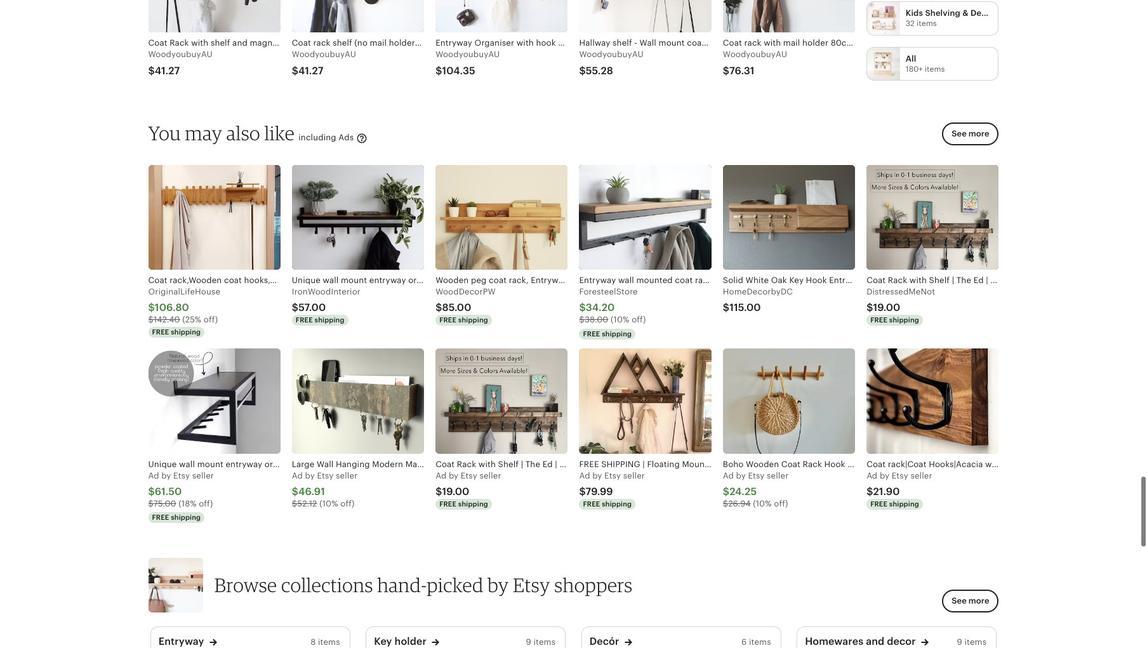 Task type: locate. For each thing, give the bounding box(es) containing it.
coat rack with shelf | the ed | key holder entryway organizer towel rack key hooks wall mounted leash mask holder rustic modern with storage image
[[867, 165, 999, 270], [436, 349, 568, 454]]

2 woodyoubuyau from the left
[[292, 50, 356, 59]]

0 vertical spatial see more link
[[938, 123, 999, 153]]

19.00 down holder
[[442, 486, 469, 497]]

woodyoubuyau up 76.31
[[723, 50, 787, 59]]

shipping down (18%
[[171, 514, 201, 521]]

115.00
[[729, 302, 761, 313]]

$ inside 'a d b y etsy seller $ 19.00 free shipping'
[[436, 486, 442, 497]]

shipping down 38.00
[[602, 330, 632, 337]]

seller inside a d b y etsy seller $ 24.25 $ 26.94 (10% off)
[[767, 471, 789, 481]]

1 vertical spatial see more link
[[942, 590, 999, 613]]

rack,
[[509, 276, 529, 285]]

b inside a d b y etsy seller $ 61.50 $ 75.00 (18% off) free shipping
[[161, 471, 167, 481]]

9
[[526, 637, 531, 647], [957, 637, 962, 647]]

shipping
[[315, 316, 344, 324], [458, 316, 488, 324], [889, 316, 919, 324], [171, 328, 201, 336], [602, 330, 632, 337], [458, 500, 488, 508], [602, 500, 632, 508], [889, 500, 919, 508], [171, 514, 201, 521]]

a
[[148, 471, 154, 481], [292, 471, 298, 481], [436, 471, 441, 481], [579, 471, 585, 481], [723, 471, 729, 481], [867, 471, 872, 481]]

seller inside a d b y etsy seller $ 21.90 free shipping
[[911, 471, 932, 481]]

shipping inside 'a d b y etsy seller $ 19.00 free shipping'
[[458, 500, 488, 508]]

19.00 down the distressedmenot
[[873, 302, 900, 313]]

see more link for including ads
[[938, 123, 999, 153]]

d inside large wall hanging modern magnetic key holder a d b y etsy seller $ 46.91 $ 52.12 (10% off)
[[297, 471, 303, 481]]

d up the 24.25
[[728, 471, 734, 481]]

shipping down the distressedmenot
[[889, 316, 919, 324]]

etsy up the 24.25
[[748, 471, 765, 481]]

a d b y etsy seller $ 21.90 free shipping
[[867, 471, 932, 508]]

4 b from the left
[[592, 471, 598, 481]]

6
[[741, 637, 747, 647]]

b for 79.99
[[592, 471, 598, 481]]

y inside a d b y etsy seller $ 21.90 free shipping
[[885, 471, 889, 481]]

3 d from the left
[[441, 471, 446, 481]]

(10% inside foresteelstore $ 34.20 $ 38.00 (10% off) free shipping
[[611, 315, 629, 325]]

seller inside a d b y etsy seller $ 79.99 free shipping
[[623, 471, 645, 481]]

etsy inside 'a d b y etsy seller $ 19.00 free shipping'
[[461, 471, 477, 481]]

shoppers
[[554, 573, 633, 597]]

1 b from the left
[[161, 471, 167, 481]]

4 d from the left
[[585, 471, 590, 481]]

etsy for 79.99
[[604, 471, 621, 481]]

free down 38.00
[[583, 330, 600, 337]]

1 y from the left
[[167, 471, 171, 481]]

$
[[148, 65, 155, 76], [292, 65, 298, 76], [436, 65, 442, 76], [579, 65, 586, 76], [723, 65, 729, 76], [148, 302, 155, 313], [292, 302, 298, 313], [436, 302, 442, 313], [579, 302, 586, 313], [723, 302, 729, 313], [867, 302, 873, 313], [148, 315, 154, 325], [579, 315, 585, 325], [148, 486, 155, 497], [292, 486, 298, 497], [436, 486, 442, 497], [579, 486, 586, 497], [723, 486, 729, 497], [867, 486, 873, 497], [148, 499, 153, 509], [292, 499, 297, 509], [723, 499, 728, 509]]

$ inside woodyoubuyau $ 55.28
[[579, 65, 586, 76]]

shipping down holder
[[458, 500, 488, 508]]

b inside large wall hanging modern magnetic key holder a d b y etsy seller $ 46.91 $ 52.12 (10% off)
[[305, 471, 310, 481]]

woodyoubuyau
[[148, 50, 213, 59], [292, 50, 356, 59], [436, 50, 500, 59], [579, 50, 644, 59], [723, 50, 787, 59]]

b inside a d b y etsy seller $ 21.90 free shipping
[[880, 471, 885, 481]]

104.35
[[442, 65, 475, 76]]

9 items
[[526, 637, 556, 647], [957, 637, 987, 647]]

1 vertical spatial key
[[374, 636, 392, 647]]

off) right 26.94
[[774, 499, 788, 509]]

0 vertical spatial entryway
[[531, 276, 568, 285]]

wooden peg coat rack, entryway organization image
[[436, 165, 568, 270]]

modern
[[372, 459, 403, 469]]

180+
[[906, 65, 923, 73]]

1 vertical spatial 19.00
[[442, 486, 469, 497]]

off) down hanging
[[340, 499, 355, 509]]

2 a from the left
[[292, 471, 298, 481]]

1 9 items from the left
[[526, 637, 556, 647]]

106.80
[[155, 302, 189, 313]]

woodyoubuyau up 55.28
[[579, 50, 644, 59]]

y inside a d b y etsy seller $ 61.50 $ 75.00 (18% off) free shipping
[[167, 471, 171, 481]]

3 seller from the left
[[480, 471, 501, 481]]

d up 21.90
[[872, 471, 878, 481]]

1 woodyoubuyau $ 41.27 from the left
[[148, 50, 213, 76]]

1 d from the left
[[154, 471, 159, 481]]

0 horizontal spatial (10%
[[319, 499, 338, 509]]

free inside foresteelstore $ 34.20 $ 38.00 (10% off) free shipping
[[583, 330, 600, 337]]

homewares and decor
[[805, 636, 916, 647]]

(18%
[[179, 499, 197, 509]]

5 woodyoubuyau from the left
[[723, 50, 787, 59]]

1 vertical spatial more
[[969, 596, 989, 606]]

key
[[445, 459, 460, 469], [374, 636, 392, 647]]

woodyoubuyau for coat rack with mail holder 80cm - entryway shelf, housewarming gift, mail and key holder, wall coat rack, mail holder, entryway organiser image
[[723, 50, 787, 59]]

1 woodyoubuyau from the left
[[148, 50, 213, 59]]

y for 24.25
[[741, 471, 746, 481]]

d down large on the bottom left
[[297, 471, 303, 481]]

2 b from the left
[[305, 471, 310, 481]]

3 y from the left
[[454, 471, 458, 481]]

79.99
[[586, 486, 613, 497]]

0 vertical spatial see more
[[952, 129, 989, 139]]

seller for 61.50
[[192, 471, 214, 481]]

more inside button
[[969, 129, 989, 139]]

seller inside a d b y etsy seller $ 61.50 $ 75.00 (18% off) free shipping
[[192, 471, 214, 481]]

etsy inside a d b y etsy seller $ 21.90 free shipping
[[892, 471, 908, 481]]

19.00
[[873, 302, 900, 313], [442, 486, 469, 497]]

coat rack shelf (no mail holder) -  coat rack wall mount, hallway shelf, peg rack, peg rail, wooden wall mount shelf, housewarming gift image
[[292, 0, 424, 33]]

(10% down 46.91
[[319, 499, 338, 509]]

d up 79.99
[[585, 471, 590, 481]]

free down magnetic
[[439, 500, 456, 508]]

0 horizontal spatial 19.00
[[442, 486, 469, 497]]

woodyoubuyau $ 55.28
[[579, 50, 644, 76]]

shipping inside a d b y etsy seller $ 79.99 free shipping
[[602, 500, 632, 508]]

6 y from the left
[[885, 471, 889, 481]]

woodyoubuyau up 104.35
[[436, 50, 500, 59]]

$ inside the distressedmenot $ 19.00 free shipping
[[867, 302, 873, 313]]

woodyoubuyau for coat rack shelf (no mail holder) -  coat rack wall mount, hallway shelf, peg rack, peg rail, wooden wall mount shelf, housewarming gift image
[[292, 50, 356, 59]]

2 more from the top
[[969, 596, 989, 606]]

entryway
[[531, 276, 568, 285], [159, 636, 204, 647]]

etsy up 79.99
[[604, 471, 621, 481]]

originallifehouse
[[148, 287, 220, 297]]

0 vertical spatial 19.00
[[873, 302, 900, 313]]

shipping down (25%
[[171, 328, 201, 336]]

ads
[[339, 133, 354, 142]]

decor
[[887, 636, 916, 647]]

1 9 from the left
[[526, 637, 531, 647]]

woodyoubuyau down coat rack with shelf and magnetic key holders - fathers day gift, key holder for wall, peg rack, peg rail, wall coat rack, entryway shelf image
[[148, 50, 213, 59]]

1 horizontal spatial woodyoubuyau $ 41.27
[[292, 50, 356, 76]]

woodyoubuyau $ 41.27 for coat rack shelf (no mail holder) -  coat rack wall mount, hallway shelf, peg rack, peg rail, wooden wall mount shelf, housewarming gift image
[[292, 50, 356, 76]]

d for 79.99
[[585, 471, 590, 481]]

b inside a d b y etsy seller $ 79.99 free shipping
[[592, 471, 598, 481]]

2 9 from the left
[[957, 637, 962, 647]]

(10% down the 24.25
[[753, 499, 772, 509]]

a for 79.99
[[579, 471, 585, 481]]

ironwoodinterior $ 57.00 free shipping
[[292, 287, 361, 324]]

etsy down wall
[[317, 471, 334, 481]]

free down the "75.00"
[[152, 514, 169, 521]]

homewares
[[805, 636, 863, 647]]

etsy for 24.25
[[748, 471, 765, 481]]

free down 85.00 in the left top of the page
[[439, 316, 456, 324]]

3 woodyoubuyau from the left
[[436, 50, 500, 59]]

5 seller from the left
[[767, 471, 789, 481]]

free down 21.90
[[870, 500, 887, 508]]

y for 21.90
[[885, 471, 889, 481]]

(10% down 34.20 on the top right
[[611, 315, 629, 325]]

more
[[969, 129, 989, 139], [969, 596, 989, 606]]

items
[[917, 19, 937, 28], [925, 65, 945, 73], [318, 637, 340, 647], [534, 637, 556, 647], [749, 637, 771, 647], [965, 637, 987, 647]]

6 a from the left
[[867, 471, 872, 481]]

off) inside a d b y etsy seller $ 24.25 $ 26.94 (10% off)
[[774, 499, 788, 509]]

y inside 'a d b y etsy seller $ 19.00 free shipping'
[[454, 471, 458, 481]]

etsy down holder
[[461, 471, 477, 481]]

items for key holder
[[534, 637, 556, 647]]

shipping down 85.00 in the left top of the page
[[458, 316, 488, 324]]

5 d from the left
[[728, 471, 734, 481]]

b inside a d b y etsy seller $ 24.25 $ 26.94 (10% off)
[[736, 471, 741, 481]]

1 horizontal spatial coat rack with shelf | the ed | key holder entryway organizer towel rack key hooks wall mounted leash mask holder rustic modern with storage image
[[867, 165, 999, 270]]

34.20
[[586, 302, 615, 313]]

0 vertical spatial key
[[445, 459, 460, 469]]

d inside a d b y etsy seller $ 79.99 free shipping
[[585, 471, 590, 481]]

etsy inside a d b y etsy seller $ 24.25 $ 26.94 (10% off)
[[748, 471, 765, 481]]

1 vertical spatial see
[[952, 596, 967, 606]]

originallifehouse $ 106.80 $ 142.40 (25% off) free shipping
[[148, 287, 220, 336]]

6 d from the left
[[872, 471, 878, 481]]

1 see more from the top
[[952, 129, 989, 139]]

free down 79.99
[[583, 500, 600, 508]]

see inside button
[[952, 129, 967, 139]]

off) down foresteelstore
[[632, 315, 646, 325]]

entryway organiser with hook key holder (all in one) - wall mount coat rack, mail holder, entryway shelf,  timber shelf,  entryway organizer image
[[436, 0, 568, 33]]

$ inside the "woodyoubuyau $ 104.35"
[[436, 65, 442, 76]]

4 a from the left
[[579, 471, 585, 481]]

0 vertical spatial see
[[952, 129, 967, 139]]

see
[[952, 129, 967, 139], [952, 596, 967, 606]]

a inside a d b y etsy seller $ 24.25 $ 26.94 (10% off)
[[723, 471, 729, 481]]

a inside 'a d b y etsy seller $ 19.00 free shipping'
[[436, 471, 441, 481]]

2 9 items from the left
[[957, 637, 987, 647]]

4 woodyoubuyau from the left
[[579, 50, 644, 59]]

0 vertical spatial coat rack with shelf | the ed | key holder entryway organizer towel rack key hooks wall mounted leash mask holder rustic modern with storage image
[[867, 165, 999, 270]]

seller inside 'a d b y etsy seller $ 19.00 free shipping'
[[480, 471, 501, 481]]

41.27 for coat rack shelf (no mail holder) -  coat rack wall mount, hallway shelf, peg rack, peg rail, wooden wall mount shelf, housewarming gift image
[[298, 65, 324, 76]]

(25%
[[182, 315, 201, 325]]

5 b from the left
[[736, 471, 741, 481]]

0 horizontal spatial entryway
[[159, 636, 204, 647]]

32
[[906, 19, 915, 28]]

y
[[167, 471, 171, 481], [310, 471, 315, 481], [454, 471, 458, 481], [598, 471, 602, 481], [741, 471, 746, 481], [885, 471, 889, 481]]

2 see from the top
[[952, 596, 967, 606]]

a for 24.25
[[723, 471, 729, 481]]

d inside a d b y etsy seller $ 21.90 free shipping
[[872, 471, 878, 481]]

a inside a d b y etsy seller $ 79.99 free shipping
[[579, 471, 585, 481]]

1 horizontal spatial 41.27
[[298, 65, 324, 76]]

etsy up 21.90
[[892, 471, 908, 481]]

1 see from the top
[[952, 129, 967, 139]]

collections
[[281, 573, 373, 597]]

0 vertical spatial more
[[969, 129, 989, 139]]

picked
[[427, 573, 484, 597]]

decór
[[590, 636, 619, 647]]

woodyoubuyau $ 41.27
[[148, 50, 213, 76], [292, 50, 356, 76]]

see more link for browse collections hand-picked by etsy shoppers
[[942, 590, 999, 613]]

y inside a d b y etsy seller $ 24.25 $ 26.94 (10% off)
[[741, 471, 746, 481]]

off) inside originallifehouse $ 106.80 $ 142.40 (25% off) free shipping
[[204, 315, 218, 325]]

$ inside a d b y etsy seller $ 21.90 free shipping
[[867, 486, 873, 497]]

shipping inside ironwoodinterior $ 57.00 free shipping
[[315, 316, 344, 324]]

5 y from the left
[[741, 471, 746, 481]]

2 d from the left
[[297, 471, 303, 481]]

3 b from the left
[[449, 471, 454, 481]]

distressedmenot $ 19.00 free shipping
[[867, 287, 935, 324]]

free
[[296, 316, 313, 324], [439, 316, 456, 324], [870, 316, 887, 324], [152, 328, 169, 336], [583, 330, 600, 337], [439, 500, 456, 508], [583, 500, 600, 508], [870, 500, 887, 508], [152, 514, 169, 521]]

1 horizontal spatial (10%
[[611, 315, 629, 325]]

d down magnetic
[[441, 471, 446, 481]]

free down the distressedmenot
[[870, 316, 887, 324]]

entryway inside the wooden peg coat rack, entryway organization wooddecorpw $ 85.00 free shipping
[[531, 276, 568, 285]]

y for 19.00
[[454, 471, 458, 481]]

all
[[906, 54, 916, 63]]

etsy up 61.50
[[173, 471, 190, 481]]

6 b from the left
[[880, 471, 885, 481]]

0 horizontal spatial 9
[[526, 637, 531, 647]]

d
[[154, 471, 159, 481], [297, 471, 303, 481], [441, 471, 446, 481], [585, 471, 590, 481], [728, 471, 734, 481], [872, 471, 878, 481]]

1 41.27 from the left
[[155, 65, 180, 76]]

6 seller from the left
[[911, 471, 932, 481]]

shipping down 57.00
[[315, 316, 344, 324]]

9 for homewares and decor
[[957, 637, 962, 647]]

1 horizontal spatial 19.00
[[873, 302, 900, 313]]

large
[[292, 459, 315, 469]]

hand-
[[377, 573, 427, 597]]

free inside originallifehouse $ 106.80 $ 142.40 (25% off) free shipping
[[152, 328, 169, 336]]

see more listings in the all section image
[[867, 47, 900, 80]]

$ inside ironwoodinterior $ 57.00 free shipping
[[292, 302, 298, 313]]

0 horizontal spatial 9 items
[[526, 637, 556, 647]]

coat rack,wooden coat hooks,coat hooks for wall,shelf with hooks,entryway shelves,key hooks,handcrafted furniture,housewarming gifts image
[[148, 165, 280, 270]]

woodyoubuyau $ 41.27 down coat rack shelf (no mail holder) -  coat rack wall mount, hallway shelf, peg rack, peg rail, wooden wall mount shelf, housewarming gift image
[[292, 50, 356, 76]]

a d b y etsy seller $ 61.50 $ 75.00 (18% off) free shipping
[[148, 471, 214, 521]]

3 a from the left
[[436, 471, 441, 481]]

2 horizontal spatial (10%
[[753, 499, 772, 509]]

6 items
[[741, 637, 771, 647]]

1 more from the top
[[969, 129, 989, 139]]

2 seller from the left
[[336, 471, 358, 481]]

off) right (18%
[[199, 499, 213, 509]]

etsy
[[173, 471, 190, 481], [317, 471, 334, 481], [461, 471, 477, 481], [604, 471, 621, 481], [748, 471, 765, 481], [892, 471, 908, 481], [513, 573, 550, 597]]

etsy right by
[[513, 573, 550, 597]]

1 a from the left
[[148, 471, 154, 481]]

shipping down 79.99
[[602, 500, 632, 508]]

y inside a d b y etsy seller $ 79.99 free shipping
[[598, 471, 602, 481]]

wooden peg coat rack, entryway organization wooddecorpw $ 85.00 free shipping
[[436, 276, 620, 324]]

free down 57.00
[[296, 316, 313, 324]]

off) inside foresteelstore $ 34.20 $ 38.00 (10% off) free shipping
[[632, 315, 646, 325]]

key left holder
[[445, 459, 460, 469]]

0 horizontal spatial coat rack with shelf | the ed | key holder entryway organizer towel rack key hooks wall mounted leash mask holder rustic modern with storage image
[[436, 349, 568, 454]]

d inside a d b y etsy seller $ 24.25 $ 26.94 (10% off)
[[728, 471, 734, 481]]

1 horizontal spatial entryway
[[531, 276, 568, 285]]

see more link
[[938, 123, 999, 153], [942, 590, 999, 613]]

free inside ironwoodinterior $ 57.00 free shipping
[[296, 316, 313, 324]]

1 horizontal spatial 9
[[957, 637, 962, 647]]

4 seller from the left
[[623, 471, 645, 481]]

4 y from the left
[[598, 471, 602, 481]]

2 y from the left
[[310, 471, 315, 481]]

y for 61.50
[[167, 471, 171, 481]]

2 see more from the top
[[952, 596, 989, 606]]

46.91
[[298, 486, 325, 497]]

shipping down 21.90
[[889, 500, 919, 508]]

26.94
[[728, 499, 751, 509]]

d inside 'a d b y etsy seller $ 19.00 free shipping'
[[441, 471, 446, 481]]

etsy inside a d b y etsy seller $ 61.50 $ 75.00 (18% off) free shipping
[[173, 471, 190, 481]]

19.00 inside 'a d b y etsy seller $ 19.00 free shipping'
[[442, 486, 469, 497]]

2 woodyoubuyau $ 41.27 from the left
[[292, 50, 356, 76]]

21.90
[[873, 486, 900, 497]]

peg
[[471, 276, 487, 285]]

free inside a d b y etsy seller $ 21.90 free shipping
[[870, 500, 887, 508]]

off) right (25%
[[204, 315, 218, 325]]

hanging
[[336, 459, 370, 469]]

off) inside large wall hanging modern magnetic key holder a d b y etsy seller $ 46.91 $ 52.12 (10% off)
[[340, 499, 355, 509]]

free inside the distressedmenot $ 19.00 free shipping
[[870, 316, 887, 324]]

free down 142.40
[[152, 328, 169, 336]]

free inside 'a d b y etsy seller $ 19.00 free shipping'
[[439, 500, 456, 508]]

9 for key holder
[[526, 637, 531, 647]]

woodyoubuyau down coat rack shelf (no mail holder) -  coat rack wall mount, hallway shelf, peg rack, peg rail, wooden wall mount shelf, housewarming gift image
[[292, 50, 356, 59]]

woodyoubuyau $ 41.27 for coat rack with shelf and magnetic key holders - fathers day gift, key holder for wall, peg rack, peg rail, wall coat rack, entryway shelf image
[[148, 50, 213, 76]]

seller
[[192, 471, 214, 481], [336, 471, 358, 481], [480, 471, 501, 481], [623, 471, 645, 481], [767, 471, 789, 481], [911, 471, 932, 481]]

41.27
[[155, 65, 180, 76], [298, 65, 324, 76]]

d inside a d b y etsy seller $ 61.50 $ 75.00 (18% off) free shipping
[[154, 471, 159, 481]]

1 vertical spatial see more
[[952, 596, 989, 606]]

a inside a d b y etsy seller $ 21.90 free shipping
[[867, 471, 872, 481]]

shipping inside originallifehouse $ 106.80 $ 142.40 (25% off) free shipping
[[171, 328, 201, 336]]

d up 61.50
[[154, 471, 159, 481]]

b inside 'a d b y etsy seller $ 19.00 free shipping'
[[449, 471, 454, 481]]

2 41.27 from the left
[[298, 65, 324, 76]]

142.40
[[154, 315, 180, 325]]

woodyoubuyau $ 104.35
[[436, 50, 500, 76]]

see for see more button
[[952, 129, 967, 139]]

woodyoubuyau $ 41.27 down coat rack with shelf and magnetic key holders - fathers day gift, key holder for wall, peg rack, peg rail, wall coat rack, entryway shelf image
[[148, 50, 213, 76]]

large wall hanging modern magnetic key holder image
[[292, 349, 424, 454]]

items for entryway
[[318, 637, 340, 647]]

1 horizontal spatial key
[[445, 459, 460, 469]]

d for 21.90
[[872, 471, 878, 481]]

key left the holder
[[374, 636, 392, 647]]

1 seller from the left
[[192, 471, 214, 481]]

etsy inside a d b y etsy seller $ 79.99 free shipping
[[604, 471, 621, 481]]

5 a from the left
[[723, 471, 729, 481]]

1 horizontal spatial 9 items
[[957, 637, 987, 647]]

0 horizontal spatial woodyoubuyau $ 41.27
[[148, 50, 213, 76]]

seller for 21.90
[[911, 471, 932, 481]]

etsy inside large wall hanging modern magnetic key holder a d b y etsy seller $ 46.91 $ 52.12 (10% off)
[[317, 471, 334, 481]]

0 horizontal spatial 41.27
[[155, 65, 180, 76]]

and
[[866, 636, 884, 647]]

a inside a d b y etsy seller $ 61.50 $ 75.00 (18% off) free shipping
[[148, 471, 154, 481]]



Task type: vqa. For each thing, say whether or not it's contained in the screenshot.
Modern in the left bottom of the page
yes



Task type: describe. For each thing, give the bounding box(es) containing it.
coat rack|coat hooks|acacia wood|entryway organizer|wall-mounted coat rack|coat hook rack|entryway coat rack|wooden coat rack|farmhousedecor image
[[867, 349, 999, 454]]

shipping inside the wooden peg coat rack, entryway organization wooddecorpw $ 85.00 free shipping
[[458, 316, 488, 324]]

d for 19.00
[[441, 471, 446, 481]]

shelving
[[925, 8, 960, 18]]

decor
[[971, 8, 995, 18]]

a for 21.90
[[867, 471, 872, 481]]

holder
[[395, 636, 427, 647]]

b for 19.00
[[449, 471, 454, 481]]

seller for 24.25
[[767, 471, 789, 481]]

browse collections hand-picked by etsy shoppers
[[214, 573, 633, 597]]

coat rack with mail holder 80cm - entryway shelf, housewarming gift, mail and key holder, wall coat rack, mail holder, entryway organiser image
[[723, 0, 855, 33]]

coat
[[489, 276, 507, 285]]

wall
[[317, 459, 334, 469]]

1 vertical spatial entryway
[[159, 636, 204, 647]]

see more listings in the kids shelving & decor section image
[[867, 2, 900, 35]]

a for 19.00
[[436, 471, 441, 481]]

kids shelving & decor 32 items
[[906, 8, 995, 28]]

seller inside large wall hanging modern magnetic key holder a d b y etsy seller $ 46.91 $ 52.12 (10% off)
[[336, 471, 358, 481]]

a for 61.50
[[148, 471, 154, 481]]

hallway shelf - wall mount coat rack, shelf storage, entryway shelf, coat hanger, coat hooks, floating shelf, hat rack, entryway image
[[579, 0, 712, 33]]

24.25
[[729, 486, 757, 497]]

all 180+ items
[[906, 54, 945, 73]]

including
[[299, 133, 336, 142]]

y for 79.99
[[598, 471, 602, 481]]

woodyoubuyau $ 76.31
[[723, 50, 787, 76]]

(10% inside large wall hanging modern magnetic key holder a d b y etsy seller $ 46.91 $ 52.12 (10% off)
[[319, 499, 338, 509]]

solid white oak key hook entryway organizer, mail holder, key hooks with mail holder, wall mount key hooks, mail organizer image
[[723, 165, 855, 270]]

ironwoodinterior
[[292, 287, 361, 297]]

free inside a d b y etsy seller $ 79.99 free shipping
[[583, 500, 600, 508]]

key inside large wall hanging modern magnetic key holder a d b y etsy seller $ 46.91 $ 52.12 (10% off)
[[445, 459, 460, 469]]

boho wooden coat rack hook with pegs, practical hat cap bag keys leash towel hanger wall mount winter coat hook - christmas gift image
[[723, 349, 855, 454]]

like
[[264, 121, 295, 145]]

seller for 79.99
[[623, 471, 645, 481]]

b for 24.25
[[736, 471, 741, 481]]

a d b y etsy seller $ 79.99 free shipping
[[579, 471, 645, 508]]

(10% inside a d b y etsy seller $ 24.25 $ 26.94 (10% off)
[[753, 499, 772, 509]]

unique wall mount entryway organizer with hooks modern hallway coat rack industrial keys and mail holder housewarming decor valentine's gift image
[[292, 165, 424, 270]]

also
[[226, 121, 260, 145]]

shipping inside foresteelstore $ 34.20 $ 38.00 (10% off) free shipping
[[602, 330, 632, 337]]

coat rack with shelf and magnetic key holders - fathers day gift, key holder for wall, peg rack, peg rail, wall coat rack, entryway shelf image
[[148, 0, 280, 33]]

woodyoubuyau for hallway shelf - wall mount coat rack, shelf storage, entryway shelf, coat hanger, coat hooks, floating shelf, hat rack, entryway image
[[579, 50, 644, 59]]

etsy for 61.50
[[173, 471, 190, 481]]

items inside all 180+ items
[[925, 65, 945, 73]]

homedecorbydc $ 115.00
[[723, 287, 793, 313]]

browse
[[214, 573, 277, 597]]

shipping inside the distressedmenot $ 19.00 free shipping
[[889, 316, 919, 324]]

shipping inside a d b y etsy seller $ 61.50 $ 75.00 (18% off) free shipping
[[171, 514, 201, 521]]

$ inside homedecorbydc $ 115.00
[[723, 302, 729, 313]]

free inside the wooden peg coat rack, entryway organization wooddecorpw $ 85.00 free shipping
[[439, 316, 456, 324]]

41.27 for coat rack with shelf and magnetic key holders - fathers day gift, key holder for wall, peg rack, peg rail, wall coat rack, entryway shelf image
[[155, 65, 180, 76]]

$ inside woodyoubuyau $ 76.31
[[723, 65, 729, 76]]

$ inside the wooden peg coat rack, entryway organization wooddecorpw $ 85.00 free shipping
[[436, 302, 442, 313]]

85.00
[[442, 302, 471, 313]]

$ inside a d b y etsy seller $ 79.99 free shipping
[[579, 486, 586, 497]]

9 items for key holder
[[526, 637, 556, 647]]

items inside kids shelving & decor 32 items
[[917, 19, 937, 28]]

shipping inside a d b y etsy seller $ 21.90 free shipping
[[889, 500, 919, 508]]

y inside large wall hanging modern magnetic key holder a d b y etsy seller $ 46.91 $ 52.12 (10% off)
[[310, 471, 315, 481]]

52.12
[[297, 499, 317, 509]]

woodyoubuyau for 'entryway organiser with hook key holder (all in one) - wall mount coat rack, mail holder, entryway shelf,  timber shelf,  entryway organizer' image
[[436, 50, 500, 59]]

8 items
[[311, 637, 340, 647]]

38.00
[[585, 315, 608, 325]]

57.00
[[298, 302, 326, 313]]

key holder
[[374, 636, 427, 647]]

61.50
[[155, 486, 182, 497]]

items for decór
[[749, 637, 771, 647]]

9 items for homewares and decor
[[957, 637, 987, 647]]

free inside a d b y etsy seller $ 61.50 $ 75.00 (18% off) free shipping
[[152, 514, 169, 521]]

see more button
[[942, 123, 999, 146]]

large wall hanging modern magnetic key holder a d b y etsy seller $ 46.91 $ 52.12 (10% off)
[[292, 459, 489, 509]]

you
[[148, 121, 181, 145]]

distressedmenot
[[867, 287, 935, 297]]

19.00 inside the distressedmenot $ 19.00 free shipping
[[873, 302, 900, 313]]

seller for 19.00
[[480, 471, 501, 481]]

homedecorbydc
[[723, 287, 793, 297]]

foresteelstore $ 34.20 $ 38.00 (10% off) free shipping
[[579, 287, 646, 337]]

free shipping | floating mountain | rustic coat rack | entryway decor | cabin | perfect mountain shelves for storage | wall mounted key rack image
[[579, 349, 712, 454]]

a inside large wall hanging modern magnetic key holder a d b y etsy seller $ 46.91 $ 52.12 (10% off)
[[292, 471, 298, 481]]

0 horizontal spatial key
[[374, 636, 392, 647]]

holder
[[462, 459, 489, 469]]

magnetic
[[405, 459, 443, 469]]

b for 21.90
[[880, 471, 885, 481]]

a d b y etsy seller $ 19.00 free shipping
[[436, 471, 501, 508]]

etsy for 21.90
[[892, 471, 908, 481]]

8
[[311, 637, 316, 647]]

b for 61.50
[[161, 471, 167, 481]]

wooden
[[436, 276, 469, 285]]

&
[[962, 8, 969, 18]]

unique wall mount entryway organizer with hooks modern hallway coat rack industrial keys and mail holder housewarming decor black friday image
[[148, 349, 280, 454]]

etsy for 19.00
[[461, 471, 477, 481]]

d for 24.25
[[728, 471, 734, 481]]

by
[[488, 573, 509, 597]]

items for homewares and decor
[[965, 637, 987, 647]]

wooddecorpw
[[436, 287, 496, 297]]

may
[[185, 121, 222, 145]]

55.28
[[586, 65, 613, 76]]

d for 61.50
[[154, 471, 159, 481]]

entryway wall mounted coat rack with hooks industrial metal decor hallway floating shelf black wooden towel rail farmhouse coat stand gifts image
[[579, 165, 712, 270]]

see more inside button
[[952, 129, 989, 139]]

75.00
[[153, 499, 176, 509]]

see for see more link associated with browse collections hand-picked by etsy shoppers
[[952, 596, 967, 606]]

76.31
[[729, 65, 755, 76]]

1 vertical spatial coat rack with shelf | the ed | key holder entryway organizer towel rack key hooks wall mounted leash mask holder rustic modern with storage image
[[436, 349, 568, 454]]

you may also like including ads
[[148, 121, 356, 145]]

woodyoubuyau for coat rack with shelf and magnetic key holders - fathers day gift, key holder for wall, peg rack, peg rail, wall coat rack, entryway shelf image
[[148, 50, 213, 59]]

foresteelstore
[[579, 287, 638, 297]]

kids
[[906, 8, 923, 18]]

organization
[[570, 276, 620, 285]]

a d b y etsy seller $ 24.25 $ 26.94 (10% off)
[[723, 471, 789, 509]]

off) inside a d b y etsy seller $ 61.50 $ 75.00 (18% off) free shipping
[[199, 499, 213, 509]]



